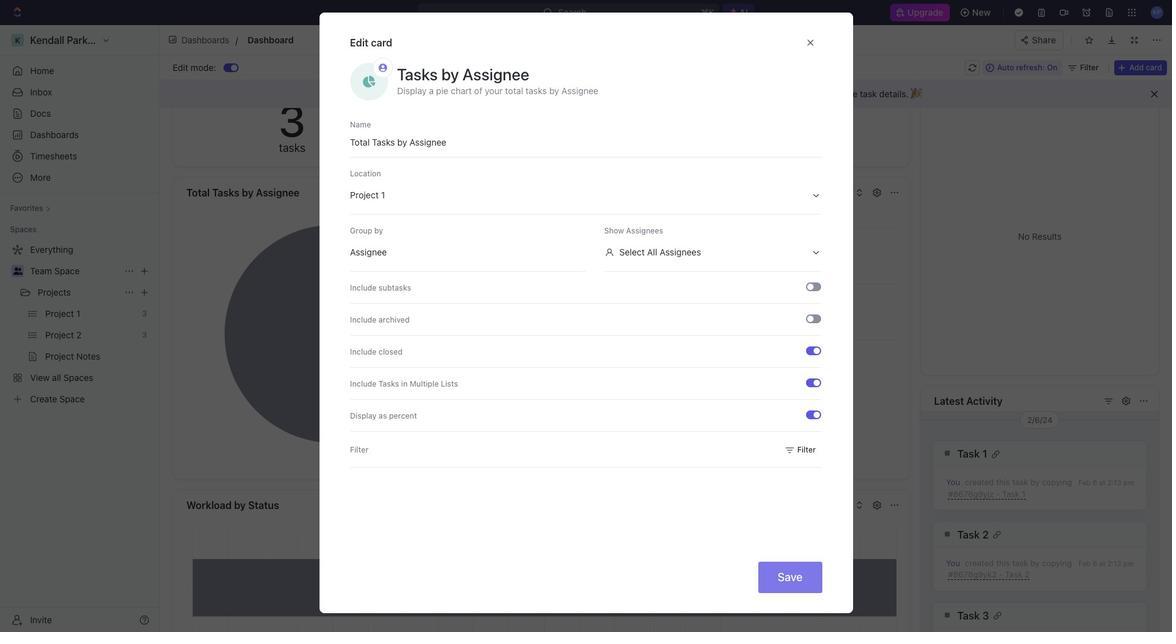 Task type: locate. For each thing, give the bounding box(es) containing it.
edit for edit mode:
[[173, 62, 188, 73]]

include left closed
[[350, 347, 377, 357]]

⌘k
[[701, 7, 715, 18]]

of left 'these'
[[770, 89, 778, 99]]

this
[[997, 478, 1011, 488], [997, 559, 1011, 569]]

1 horizontal spatial edit
[[350, 37, 369, 48]]

1 up you created this task by copying #8678g9yjz - ‎task 1
[[983, 448, 988, 460]]

group by
[[350, 226, 383, 236]]

0 horizontal spatial display
[[350, 411, 377, 421]]

tree inside sidebar navigation
[[5, 240, 155, 410]]

None text field
[[248, 32, 580, 48]]

0 vertical spatial card
[[371, 37, 393, 48]]

task inside alert
[[860, 89, 877, 99]]

2 filter from the left
[[798, 445, 816, 455]]

1 at from the top
[[1100, 479, 1106, 487]]

0 vertical spatial feb 6 at 2:13 pm
[[1079, 479, 1134, 487]]

pie
[[436, 85, 449, 96]]

🎉 left drilldown
[[383, 89, 394, 99]]

task 3
[[958, 610, 990, 622]]

1 vertical spatial you
[[947, 559, 961, 569]]

select all assignees button
[[605, 243, 821, 272]]

task inside you created this task by copying #8678g9yjz - ‎task 1
[[1013, 478, 1029, 488]]

tasks up the total tasks by assignee button
[[279, 141, 306, 155]]

1 vertical spatial task
[[1013, 478, 1029, 488]]

2 feb from the top
[[1079, 560, 1091, 568]]

tasks inside tasks by assignee display a pie chart of your total tasks by assignee
[[526, 85, 547, 96]]

#8678g9yk2
[[949, 570, 997, 580]]

mode:
[[191, 62, 216, 73]]

this inside you created this task by copying #8678g9yk2 - ‎task 2
[[997, 559, 1011, 569]]

0 vertical spatial -
[[997, 489, 1001, 499]]

0 vertical spatial 1
[[381, 190, 385, 200]]

1 vertical spatial display
[[350, 411, 377, 421]]

to
[[833, 89, 841, 99]]

1 down '‎task 1' link
[[1022, 489, 1026, 499]]

2:13 for ‎task 2
[[1108, 560, 1122, 568]]

1 inside dropdown button
[[381, 190, 385, 200]]

see
[[844, 89, 858, 99]]

2 vertical spatial tasks
[[379, 379, 399, 389]]

1 2:13 from the top
[[1108, 479, 1122, 487]]

include down the include closed
[[350, 379, 377, 389]]

1 vertical spatial dashboards link
[[5, 125, 155, 145]]

1 vertical spatial copying
[[1043, 559, 1073, 569]]

- right #8678g9yk2
[[1000, 570, 1003, 580]]

0 horizontal spatial of
[[475, 85, 483, 96]]

0 vertical spatial edit
[[350, 37, 369, 48]]

dashboards inside sidebar navigation
[[30, 129, 79, 140]]

1 horizontal spatial dashboards
[[182, 34, 229, 45]]

favorites button
[[5, 201, 56, 216]]

archived
[[379, 315, 410, 325]]

tree
[[5, 240, 155, 410]]

task down '‎task 1' link
[[1013, 478, 1029, 488]]

3 tasks
[[279, 94, 306, 155]]

1 for ‎task 1
[[983, 448, 988, 460]]

0 horizontal spatial filter
[[350, 445, 369, 455]]

0 vertical spatial you
[[947, 478, 961, 488]]

1 copying from the top
[[1043, 478, 1073, 488]]

1 feb 6 at 2:13 pm from the top
[[1079, 479, 1134, 487]]

2
[[983, 529, 989, 541], [1025, 570, 1030, 580]]

by right group
[[375, 226, 383, 236]]

0 vertical spatial 6
[[1093, 479, 1098, 487]]

2 vertical spatial 1
[[1022, 489, 1026, 499]]

1 vertical spatial assignees
[[660, 247, 701, 258]]

🎉 right details.
[[912, 89, 923, 99]]

1 vertical spatial created
[[966, 559, 995, 569]]

task down ‎task 2 link
[[1013, 559, 1029, 569]]

tasks left in
[[379, 379, 399, 389]]

include archived
[[350, 315, 410, 325]]

is
[[437, 89, 443, 99]]

show assignees
[[605, 226, 664, 236]]

0 vertical spatial created
[[966, 478, 995, 488]]

share button
[[1015, 30, 1064, 50]]

3
[[279, 94, 306, 146], [528, 96, 555, 148], [983, 610, 990, 622]]

4 include from the top
[[350, 379, 377, 389]]

2 horizontal spatial 3
[[983, 610, 990, 622]]

- inside you created this task by copying #8678g9yk2 - ‎task 2
[[1000, 570, 1003, 580]]

1 vertical spatial -
[[1000, 570, 1003, 580]]

include for include subtasks
[[350, 283, 377, 293]]

and
[[603, 89, 618, 99]]

upgrade link
[[890, 4, 950, 21]]

include
[[350, 283, 377, 293], [350, 315, 377, 325], [350, 347, 377, 357], [350, 379, 377, 389]]

pm for ‎task 2
[[1124, 560, 1134, 568]]

at for ‎task 2
[[1100, 560, 1106, 568]]

created inside you created this task by copying #8678g9yk2 - ‎task 2
[[966, 559, 995, 569]]

1 vertical spatial feb
[[1079, 560, 1091, 568]]

copying down '‎task 1' link
[[1043, 478, 1073, 488]]

0 horizontal spatial 3
[[279, 94, 306, 146]]

0 vertical spatial copying
[[1043, 478, 1073, 488]]

inbox
[[30, 87, 52, 97]]

0 horizontal spatial edit
[[173, 62, 188, 73]]

‎task 1 link
[[937, 448, 1134, 461]]

1 horizontal spatial filter
[[798, 445, 816, 455]]

no
[[1019, 231, 1030, 242]]

this down '‎task 1' link
[[997, 478, 1011, 488]]

copying inside you created this task by copying #8678g9yjz - ‎task 1
[[1043, 478, 1073, 488]]

0 horizontal spatial tasks
[[279, 141, 306, 155]]

-
[[997, 489, 1001, 499], [1000, 570, 1003, 580]]

0 vertical spatial 2
[[983, 529, 989, 541]]

0 vertical spatial feb
[[1079, 479, 1091, 487]]

include closed
[[350, 347, 403, 357]]

1 vertical spatial tasks
[[279, 141, 306, 155]]

0 vertical spatial tasks
[[526, 85, 547, 96]]

this up #8678g9yk2
[[997, 559, 1011, 569]]

2 up you created this task by copying #8678g9yk2 - ‎task 2
[[983, 529, 989, 541]]

this inside you created this task by copying #8678g9yjz - ‎task 1
[[997, 478, 1011, 488]]

feb 6 at 2:13 pm for ‎task 2
[[1079, 560, 1134, 568]]

tasks
[[526, 85, 547, 96], [279, 141, 306, 155]]

created up #8678g9yk2
[[966, 559, 995, 569]]

‎task inside you created this task by copying #8678g9yk2 - ‎task 2
[[1006, 570, 1023, 580]]

- inside you created this task by copying #8678g9yjz - ‎task 1
[[997, 489, 1001, 499]]

1 vertical spatial 6
[[1093, 560, 1098, 568]]

2 🎉 from the left
[[912, 89, 923, 99]]

feb down ‎task 2 link
[[1079, 560, 1091, 568]]

2 pm from the top
[[1124, 560, 1134, 568]]

created up #8678g9yjz
[[966, 478, 995, 488]]

display left a
[[397, 85, 427, 96]]

line
[[584, 89, 601, 99]]

2 at from the top
[[1100, 560, 1106, 568]]

include for include archived
[[350, 315, 377, 325]]

created for 2
[[966, 559, 995, 569]]

you
[[947, 478, 961, 488], [947, 559, 961, 569]]

1 vertical spatial this
[[997, 559, 1011, 569]]

3 for 3 tasks
[[279, 94, 306, 146]]

display left as at bottom
[[350, 411, 377, 421]]

1 horizontal spatial 3
[[528, 96, 555, 148]]

bar,
[[566, 89, 581, 99]]

3 for 3
[[528, 96, 555, 148]]

tree containing team space
[[5, 240, 155, 410]]

task for ‎task 1
[[1013, 478, 1029, 488]]

new
[[973, 7, 991, 18]]

2 include from the top
[[350, 315, 377, 325]]

this for ‎task 2
[[997, 559, 1011, 569]]

0 horizontal spatial 🎉
[[383, 89, 394, 99]]

save
[[778, 571, 803, 584]]

2 copying from the top
[[1043, 559, 1073, 569]]

tasks
[[397, 65, 438, 84], [212, 187, 240, 199], [379, 379, 399, 389]]

0 vertical spatial this
[[997, 478, 1011, 488]]

1 horizontal spatial display
[[397, 85, 427, 96]]

0 vertical spatial task
[[860, 89, 877, 99]]

1 this from the top
[[997, 478, 1011, 488]]

- right #8678g9yjz
[[997, 489, 1001, 499]]

2 this from the top
[[997, 559, 1011, 569]]

0 vertical spatial dashboards link
[[165, 31, 234, 49]]

2 created from the top
[[966, 559, 995, 569]]

tasks inside tasks by assignee display a pie chart of your total tasks by assignee
[[397, 65, 438, 84]]

0 vertical spatial tasks
[[397, 65, 438, 84]]

dashboards link up mode:
[[165, 31, 234, 49]]

copying down ‎task 2 link
[[1043, 559, 1073, 569]]

2 feb 6 at 2:13 pm from the top
[[1079, 560, 1134, 568]]

team space
[[30, 266, 80, 276]]

tasks inside button
[[212, 187, 240, 199]]

you for ‎task 1
[[947, 478, 961, 488]]

1 vertical spatial 1
[[983, 448, 988, 460]]

‎task right #8678g9yjz
[[1003, 489, 1020, 499]]

you up #8678g9yk2
[[947, 559, 961, 569]]

1 horizontal spatial 🎉
[[912, 89, 923, 99]]

0 vertical spatial at
[[1100, 479, 1106, 487]]

assignees right all at the top right of page
[[660, 247, 701, 258]]

you inside you created this task by copying #8678g9yk2 - ‎task 2
[[947, 559, 961, 569]]

dashboards up mode:
[[182, 34, 229, 45]]

- for 2
[[1000, 570, 1003, 580]]

0 vertical spatial pm
[[1124, 479, 1134, 487]]

1 pm from the top
[[1124, 479, 1134, 487]]

1 horizontal spatial card
[[1147, 63, 1163, 72]]

0 horizontal spatial dashboards link
[[5, 125, 155, 145]]

tasks right total
[[212, 187, 240, 199]]

1 horizontal spatial 2
[[1025, 570, 1030, 580]]

dashboards up timesheets
[[30, 129, 79, 140]]

latest activity button
[[934, 393, 1097, 410]]

as
[[379, 411, 387, 421]]

tasks right the total
[[526, 85, 547, 96]]

1 right project
[[381, 190, 385, 200]]

1 created from the top
[[966, 478, 995, 488]]

created inside you created this task by copying #8678g9yjz - ‎task 1
[[966, 478, 995, 488]]

by inside you created this task by copying #8678g9yjz - ‎task 1
[[1031, 478, 1040, 488]]

1 vertical spatial 2
[[1025, 570, 1030, 580]]

1 vertical spatial pm
[[1124, 560, 1134, 568]]

timesheets link
[[5, 146, 155, 166]]

2 horizontal spatial 1
[[1022, 489, 1026, 499]]

1 horizontal spatial 1
[[983, 448, 988, 460]]

1 horizontal spatial dashboards link
[[165, 31, 234, 49]]

1 vertical spatial feb 6 at 2:13 pm
[[1079, 560, 1134, 568]]

on
[[502, 89, 512, 99]]

1 vertical spatial dashboards
[[30, 129, 79, 140]]

edit
[[350, 37, 369, 48], [173, 62, 188, 73]]

tasks up drilldown
[[397, 65, 438, 84]]

0 horizontal spatial card
[[371, 37, 393, 48]]

assignee inside button
[[256, 187, 300, 199]]

this for ‎task 1
[[997, 478, 1011, 488]]

filter
[[350, 445, 369, 455], [798, 445, 816, 455]]

inbox link
[[5, 82, 155, 102]]

0 horizontal spatial dashboards
[[30, 129, 79, 140]]

copying inside you created this task by copying #8678g9yk2 - ‎task 2
[[1043, 559, 1073, 569]]

6 for 2
[[1093, 560, 1098, 568]]

select
[[620, 247, 645, 258]]

2 2:13 from the top
[[1108, 560, 1122, 568]]

you created this task by copying #8678g9yjz - ‎task 1
[[947, 478, 1073, 499]]

card inside button
[[1147, 63, 1163, 72]]

2 down ‎task 2 link
[[1025, 570, 1030, 580]]

filter button
[[783, 443, 821, 458]]

project
[[350, 190, 379, 200]]

latest activity
[[935, 396, 1003, 407]]

add
[[1130, 63, 1145, 72]]

by down ‎task 2 link
[[1031, 559, 1040, 569]]

0 vertical spatial 2:13
[[1108, 479, 1122, 487]]

1 you from the top
[[947, 478, 961, 488]]

0 vertical spatial assignees
[[627, 226, 664, 236]]

2 6 from the top
[[1093, 560, 1098, 568]]

task inside you created this task by copying #8678g9yk2 - ‎task 2
[[1013, 559, 1029, 569]]

feb down '‎task 1' link
[[1079, 479, 1091, 487]]

invite
[[30, 615, 52, 625]]

by up "pie"
[[442, 65, 459, 84]]

you up #8678g9yjz
[[947, 478, 961, 488]]

projects link
[[38, 283, 119, 303]]

2:13
[[1108, 479, 1122, 487], [1108, 560, 1122, 568]]

1 horizontal spatial of
[[770, 89, 778, 99]]

1 vertical spatial at
[[1100, 560, 1106, 568]]

chart
[[451, 85, 472, 96]]

1 horizontal spatial tasks
[[526, 85, 547, 96]]

1 include from the top
[[350, 283, 377, 293]]

include left archived
[[350, 315, 377, 325]]

by
[[442, 65, 459, 84], [550, 85, 559, 96], [242, 187, 254, 199], [375, 226, 383, 236], [1031, 478, 1040, 488], [234, 500, 246, 511], [1031, 559, 1040, 569]]

display
[[397, 85, 427, 96], [350, 411, 377, 421]]

1 feb from the top
[[1079, 479, 1091, 487]]

1 for project 1
[[381, 190, 385, 200]]

2 vertical spatial task
[[1013, 559, 1029, 569]]

3 include from the top
[[350, 347, 377, 357]]

of left your
[[475, 85, 483, 96]]

1 vertical spatial edit
[[173, 62, 188, 73]]

dashboards
[[182, 34, 229, 45], [30, 129, 79, 140]]

copying
[[1043, 478, 1073, 488], [1043, 559, 1073, 569]]

0 horizontal spatial 1
[[381, 190, 385, 200]]

subtasks
[[379, 283, 411, 293]]

0 vertical spatial display
[[397, 85, 427, 96]]

1 6 from the top
[[1093, 479, 1098, 487]]

1 vertical spatial card
[[1147, 63, 1163, 72]]

0 vertical spatial dashboards
[[182, 34, 229, 45]]

🎉 drilldown is now available on pie, battery, bar, line and calculation charts! click any section of these charts to see task details.  🎉
[[383, 89, 925, 99]]

tasks for total tasks by assignee
[[212, 187, 240, 199]]

assignees up all at the top right of page
[[627, 226, 664, 236]]

by down '‎task 1' link
[[1031, 478, 1040, 488]]

2 you from the top
[[947, 559, 961, 569]]

auto
[[998, 63, 1015, 72]]

timesheets
[[30, 151, 77, 161]]

you inside you created this task by copying #8678g9yjz - ‎task 1
[[947, 478, 961, 488]]

dashboards link down docs link
[[5, 125, 155, 145]]

task right see at the right of the page
[[860, 89, 877, 99]]

‎task right #8678g9yk2
[[1006, 570, 1023, 580]]

include left subtasks
[[350, 283, 377, 293]]

assignee button
[[350, 243, 586, 272]]

assignee
[[463, 65, 530, 84], [562, 85, 599, 96], [256, 187, 300, 199], [350, 247, 387, 258]]

1 vertical spatial 2:13
[[1108, 560, 1122, 568]]

share
[[1033, 34, 1057, 45]]

1 vertical spatial tasks
[[212, 187, 240, 199]]



Task type: describe. For each thing, give the bounding box(es) containing it.
new button
[[955, 3, 999, 23]]

total
[[187, 187, 210, 199]]

copying for 2
[[1043, 559, 1073, 569]]

these
[[780, 89, 803, 99]]

team
[[30, 266, 52, 276]]

6 for 1
[[1093, 479, 1098, 487]]

home link
[[5, 61, 155, 81]]

multiple
[[410, 379, 439, 389]]

add card
[[1130, 63, 1163, 72]]

show
[[605, 226, 624, 236]]

project 1
[[350, 190, 385, 200]]

‎task inside you created this task by copying #8678g9yjz - ‎task 1
[[1003, 489, 1020, 499]]

of inside alert
[[770, 89, 778, 99]]

edit mode:
[[173, 62, 216, 73]]

task for ‎task 2
[[1013, 559, 1029, 569]]

auto refresh: on
[[998, 63, 1058, 72]]

filter inside filter button
[[798, 445, 816, 455]]

team space link
[[30, 261, 119, 281]]

your
[[485, 85, 503, 96]]

section
[[738, 89, 767, 99]]

Card name text field
[[350, 131, 823, 154]]

‎task up #8678g9yk2
[[958, 529, 980, 541]]

include for include closed
[[350, 347, 377, 357]]

1 🎉 from the left
[[383, 89, 394, 99]]

available
[[465, 89, 500, 99]]

by left status
[[234, 500, 246, 511]]

status
[[248, 500, 279, 511]]

total
[[505, 85, 524, 96]]

any
[[721, 89, 735, 99]]

- for 1
[[997, 489, 1001, 499]]

on
[[1048, 63, 1058, 72]]

assignee inside 'dropdown button'
[[350, 247, 387, 258]]

you created this task by copying #8678g9yk2 - ‎task 2
[[947, 559, 1073, 580]]

total tasks by assignee
[[187, 187, 300, 199]]

in
[[401, 379, 408, 389]]

copying for 1
[[1043, 478, 1073, 488]]

‎task 2
[[958, 529, 989, 541]]

calculation
[[621, 89, 666, 99]]

lists
[[441, 379, 458, 389]]

1 filter from the left
[[350, 445, 369, 455]]

2 inside you created this task by copying #8678g9yk2 - ‎task 2
[[1025, 570, 1030, 580]]

group
[[350, 226, 373, 236]]

closed
[[379, 347, 403, 357]]

activity
[[967, 396, 1003, 407]]

battery,
[[532, 89, 563, 99]]

feb for 1
[[1079, 479, 1091, 487]]

projects
[[38, 287, 71, 298]]

charts!
[[668, 89, 696, 99]]

card for add card
[[1147, 63, 1163, 72]]

display as percent
[[350, 411, 417, 421]]

name
[[350, 120, 371, 129]]

pm for ‎task 1
[[1124, 479, 1134, 487]]

docs link
[[5, 104, 155, 124]]

a
[[429, 85, 434, 96]]

by inside you created this task by copying #8678g9yk2 - ‎task 2
[[1031, 559, 1040, 569]]

🎉 drilldown is now available on pie, battery, bar, line and calculation charts! click any section of these charts to see task details.  🎉 alert
[[160, 80, 1173, 108]]

by left bar,
[[550, 85, 559, 96]]

workload by status
[[187, 500, 279, 511]]

now
[[446, 89, 462, 99]]

add card button
[[1115, 60, 1168, 75]]

docs
[[30, 108, 51, 119]]

of inside tasks by assignee display a pie chart of your total tasks by assignee
[[475, 85, 483, 96]]

task
[[958, 610, 980, 622]]

‎task 1
[[958, 448, 988, 460]]

#8678g9yjz
[[949, 489, 994, 499]]

home
[[30, 65, 54, 76]]

‎task 2 link
[[937, 529, 1134, 542]]

percent
[[389, 411, 417, 421]]

‎task up #8678g9yjz
[[958, 448, 980, 460]]

location
[[350, 169, 381, 178]]

total tasks by assignee button
[[186, 184, 432, 202]]

include subtasks
[[350, 283, 411, 293]]

refresh:
[[1017, 63, 1045, 72]]

edit for edit card
[[350, 37, 369, 48]]

search...
[[558, 7, 594, 18]]

pie,
[[515, 89, 530, 99]]

details.
[[880, 89, 909, 99]]

no results
[[1019, 231, 1062, 242]]

click
[[699, 89, 719, 99]]

tasks inside 3 tasks
[[279, 141, 306, 155]]

display inside tasks by assignee display a pie chart of your total tasks by assignee
[[397, 85, 427, 96]]

by right total
[[242, 187, 254, 199]]

spaces
[[10, 225, 37, 234]]

2:13 for ‎task 1
[[1108, 479, 1122, 487]]

sidebar navigation
[[0, 25, 160, 633]]

drilldown
[[396, 89, 434, 99]]

filter button
[[783, 443, 821, 458]]

card for edit card
[[371, 37, 393, 48]]

feb for 2
[[1079, 560, 1091, 568]]

1 inside you created this task by copying #8678g9yjz - ‎task 1
[[1022, 489, 1026, 499]]

you for ‎task 2
[[947, 559, 961, 569]]

at for ‎task 1
[[1100, 479, 1106, 487]]

0 horizontal spatial 2
[[983, 529, 989, 541]]

results
[[1033, 231, 1062, 242]]

user group image
[[13, 268, 22, 275]]

created for 1
[[966, 478, 995, 488]]

tasks by assignee display a pie chart of your total tasks by assignee
[[397, 65, 599, 96]]

space
[[54, 266, 80, 276]]

assignees inside dropdown button
[[660, 247, 701, 258]]

charts
[[805, 89, 831, 99]]

edit card
[[350, 37, 393, 48]]

latest
[[935, 396, 965, 407]]

task 3 link
[[937, 610, 1134, 622]]

workload by status button
[[186, 497, 830, 514]]

include for include tasks in multiple lists
[[350, 379, 377, 389]]

all
[[648, 247, 658, 258]]

upgrade
[[908, 7, 944, 18]]

save button
[[759, 562, 823, 593]]

feb 6 at 2:13 pm for ‎task 1
[[1079, 479, 1134, 487]]

workload
[[187, 500, 232, 511]]

tasks for include tasks in multiple lists
[[379, 379, 399, 389]]



Task type: vqa. For each thing, say whether or not it's contained in the screenshot.
Total Tasks by Assignee BUTTON
yes



